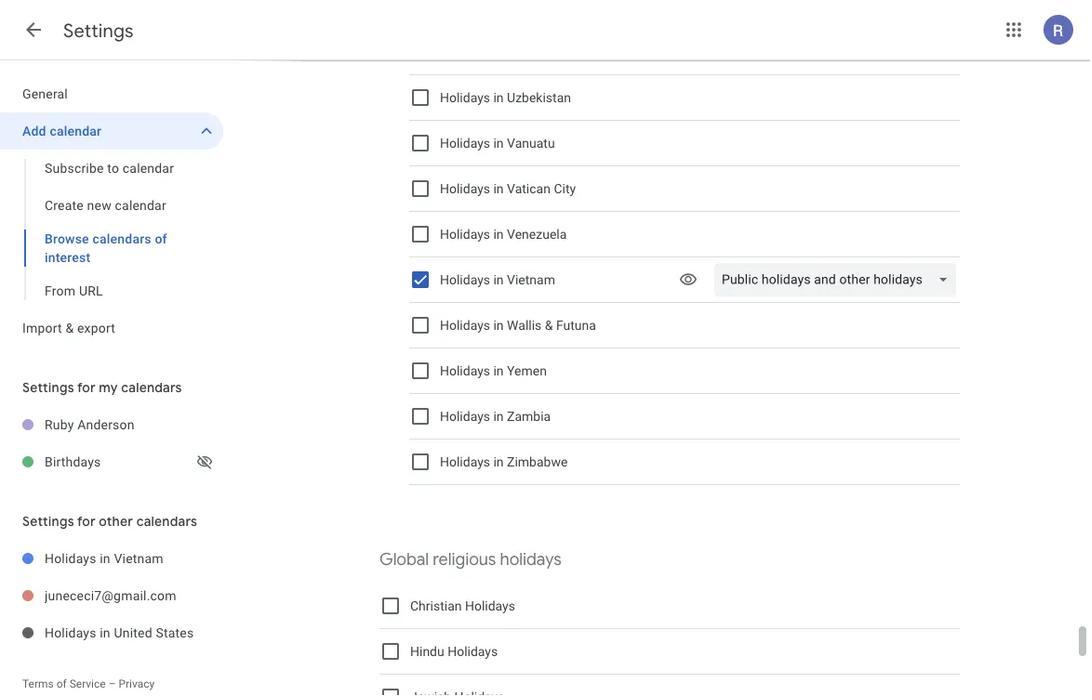 Task type: describe. For each thing, give the bounding box(es) containing it.
holidays in united states tree item
[[0, 615, 223, 652]]

in inside holidays in united states link
[[100, 626, 111, 641]]

for for my
[[77, 380, 96, 396]]

import & export
[[22, 320, 115, 336]]

zambia
[[507, 409, 551, 424]]

holidays
[[500, 549, 562, 571]]

browse calendars of interest
[[45, 231, 167, 265]]

privacy link
[[119, 678, 155, 691]]

settings for my calendars tree
[[0, 407, 223, 481]]

tree containing general
[[0, 75, 223, 347]]

states
[[156, 626, 194, 641]]

settings for my calendars
[[22, 380, 182, 396]]

zimbabwe
[[507, 455, 568, 470]]

holidays right hindu
[[448, 644, 498, 660]]

–
[[109, 678, 116, 691]]

city
[[554, 181, 576, 197]]

hindu
[[410, 644, 444, 660]]

new
[[87, 198, 112, 213]]

in down holidays in venezuela
[[493, 272, 504, 288]]

ruby
[[45, 417, 74, 433]]

holidays in vatican city
[[440, 181, 576, 197]]

ruby anderson
[[45, 417, 135, 433]]

holidays up holidays in zambia
[[440, 364, 490, 379]]

junececi7@gmail.com
[[45, 588, 176, 604]]

0 horizontal spatial of
[[56, 678, 67, 691]]

holidays in vietnam inside 'tree item'
[[45, 551, 164, 567]]

in inside holidays in vietnam link
[[100, 551, 111, 567]]

go back image
[[22, 19, 45, 41]]

holidays in united states
[[45, 626, 194, 641]]

in left 'uzbekistan' at the top of page
[[493, 90, 504, 105]]

holidays in venezuela
[[440, 227, 567, 242]]

in left venezuela
[[493, 227, 504, 242]]

vietnam inside 'tree item'
[[114, 551, 164, 567]]

hindu holidays
[[410, 644, 498, 660]]

settings for settings for my calendars
[[22, 380, 74, 396]]

url
[[79, 283, 103, 299]]

holidays down holidays in yemen
[[440, 409, 490, 424]]

junececi7@gmail.com link
[[45, 578, 223, 615]]

futuna
[[556, 318, 596, 333]]

settings for other calendars tree
[[0, 540, 223, 652]]

junececi7@gmail.com tree item
[[0, 578, 223, 615]]

calendar inside tree item
[[50, 123, 102, 139]]

terms of service link
[[22, 678, 106, 691]]

holidays down global religious holidays
[[465, 599, 515, 614]]

import
[[22, 320, 62, 336]]

0 horizontal spatial &
[[66, 320, 74, 336]]

export
[[77, 320, 115, 336]]

ruby anderson tree item
[[0, 407, 223, 444]]

1 horizontal spatial &
[[545, 318, 553, 333]]

service
[[69, 678, 106, 691]]

vanuatu
[[507, 136, 555, 151]]

of inside browse calendars of interest
[[155, 231, 167, 247]]

uzbekistan
[[507, 90, 571, 105]]

calendars for my
[[121, 380, 182, 396]]

in left zambia
[[493, 409, 504, 424]]

holidays in united states link
[[45, 615, 223, 652]]

holidays down holidays in uzbekistan
[[440, 136, 490, 151]]



Task type: vqa. For each thing, say whether or not it's contained in the screenshot.
"Holidays" in holidays in united states link
yes



Task type: locate. For each thing, give the bounding box(es) containing it.
create new calendar
[[45, 198, 166, 213]]

in left vatican at the top of page
[[493, 181, 504, 197]]

browse
[[45, 231, 89, 247]]

holidays in vietnam
[[440, 272, 555, 288], [45, 551, 164, 567]]

subscribe to calendar
[[45, 160, 174, 176]]

1 vertical spatial calendars
[[121, 380, 182, 396]]

holidays up terms of service link
[[45, 626, 96, 641]]

settings for settings for other calendars
[[22, 514, 74, 530]]

tree
[[0, 75, 223, 347]]

&
[[545, 318, 553, 333], [66, 320, 74, 336]]

privacy
[[119, 678, 155, 691]]

in left vanuatu
[[493, 136, 504, 151]]

holidays in wallis & futuna
[[440, 318, 596, 333]]

calendar
[[50, 123, 102, 139], [123, 160, 174, 176], [115, 198, 166, 213]]

in
[[493, 90, 504, 105], [493, 136, 504, 151], [493, 181, 504, 197], [493, 227, 504, 242], [493, 272, 504, 288], [493, 318, 504, 333], [493, 364, 504, 379], [493, 409, 504, 424], [493, 455, 504, 470], [100, 551, 111, 567], [100, 626, 111, 641]]

2 for from the top
[[77, 514, 96, 530]]

in left the united on the bottom left of page
[[100, 626, 111, 641]]

holidays down holidays in venezuela
[[440, 272, 490, 288]]

1 vertical spatial holidays in vietnam
[[45, 551, 164, 567]]

of down create new calendar
[[155, 231, 167, 247]]

holidays in uzbekistan
[[440, 90, 571, 105]]

holidays in vietnam tree item
[[0, 540, 223, 578]]

terms
[[22, 678, 54, 691]]

calendars for other
[[136, 514, 197, 530]]

general
[[22, 86, 68, 101]]

for for other
[[77, 514, 96, 530]]

birthdays link
[[45, 444, 193, 481]]

of
[[155, 231, 167, 247], [56, 678, 67, 691]]

in down settings for other calendars
[[100, 551, 111, 567]]

add
[[22, 123, 46, 139]]

1 for from the top
[[77, 380, 96, 396]]

christian holidays
[[410, 599, 515, 614]]

holidays in zimbabwe
[[440, 455, 568, 470]]

1 vertical spatial vietnam
[[114, 551, 164, 567]]

1 horizontal spatial of
[[155, 231, 167, 247]]

holidays in vanuatu
[[440, 136, 555, 151]]

holidays up holidays in yemen
[[440, 318, 490, 333]]

1 horizontal spatial holidays in vietnam
[[440, 272, 555, 288]]

& right "wallis"
[[545, 318, 553, 333]]

vietnam
[[507, 272, 555, 288], [114, 551, 164, 567]]

0 vertical spatial vietnam
[[507, 272, 555, 288]]

holidays inside tree item
[[45, 626, 96, 641]]

christian
[[410, 599, 462, 614]]

holidays in zambia
[[440, 409, 551, 424]]

0 vertical spatial calendar
[[50, 123, 102, 139]]

calendar right new
[[115, 198, 166, 213]]

vatican
[[507, 181, 551, 197]]

terms of service – privacy
[[22, 678, 155, 691]]

holidays down 'holidays in vanuatu'
[[440, 181, 490, 197]]

interest
[[45, 250, 91, 265]]

my
[[99, 380, 118, 396]]

holidays
[[440, 90, 490, 105], [440, 136, 490, 151], [440, 181, 490, 197], [440, 227, 490, 242], [440, 272, 490, 288], [440, 318, 490, 333], [440, 364, 490, 379], [440, 409, 490, 424], [440, 455, 490, 470], [45, 551, 96, 567], [465, 599, 515, 614], [45, 626, 96, 641], [448, 644, 498, 660]]

in left zimbabwe
[[493, 455, 504, 470]]

0 vertical spatial for
[[77, 380, 96, 396]]

add calendar tree item
[[0, 113, 223, 150]]

2 vertical spatial settings
[[22, 514, 74, 530]]

calendar up subscribe
[[50, 123, 102, 139]]

settings down birthdays
[[22, 514, 74, 530]]

calendars
[[93, 231, 151, 247], [121, 380, 182, 396], [136, 514, 197, 530]]

holidays up 'holidays in vanuatu'
[[440, 90, 490, 105]]

settings up ruby
[[22, 380, 74, 396]]

calendar for subscribe to calendar
[[123, 160, 174, 176]]

yemen
[[507, 364, 547, 379]]

for left other
[[77, 514, 96, 530]]

united
[[114, 626, 152, 641]]

for
[[77, 380, 96, 396], [77, 514, 96, 530]]

add calendar
[[22, 123, 102, 139]]

holidays down holidays in vatican city
[[440, 227, 490, 242]]

calendars right my
[[121, 380, 182, 396]]

holidays in vietnam down holidays in venezuela
[[440, 272, 555, 288]]

global religious holidays
[[380, 549, 562, 571]]

settings for settings
[[63, 19, 134, 42]]

1 horizontal spatial vietnam
[[507, 272, 555, 288]]

group
[[0, 150, 223, 310]]

anderson
[[77, 417, 135, 433]]

in left yemen
[[493, 364, 504, 379]]

calendars down create new calendar
[[93, 231, 151, 247]]

group containing subscribe to calendar
[[0, 150, 223, 310]]

0 vertical spatial calendars
[[93, 231, 151, 247]]

& left export
[[66, 320, 74, 336]]

for left my
[[77, 380, 96, 396]]

settings right go back icon
[[63, 19, 134, 42]]

vietnam down venezuela
[[507, 272, 555, 288]]

in left "wallis"
[[493, 318, 504, 333]]

holidays down holidays in zambia
[[440, 455, 490, 470]]

1 vertical spatial calendar
[[123, 160, 174, 176]]

subscribe
[[45, 160, 104, 176]]

venezuela
[[507, 227, 567, 242]]

calendar for create new calendar
[[115, 198, 166, 213]]

0 vertical spatial holidays in vietnam
[[440, 272, 555, 288]]

calendar right to
[[123, 160, 174, 176]]

holidays in vietnam down settings for other calendars
[[45, 551, 164, 567]]

0 horizontal spatial holidays in vietnam
[[45, 551, 164, 567]]

1 vertical spatial settings
[[22, 380, 74, 396]]

other
[[99, 514, 133, 530]]

global
[[380, 549, 429, 571]]

wallis
[[507, 318, 542, 333]]

settings heading
[[63, 19, 134, 42]]

holidays in vietnam link
[[45, 540, 223, 578]]

holidays inside 'tree item'
[[45, 551, 96, 567]]

of right the terms
[[56, 678, 67, 691]]

0 horizontal spatial vietnam
[[114, 551, 164, 567]]

to
[[107, 160, 119, 176]]

from url
[[45, 283, 103, 299]]

0 vertical spatial of
[[155, 231, 167, 247]]

holidays down settings for other calendars
[[45, 551, 96, 567]]

settings
[[63, 19, 134, 42], [22, 380, 74, 396], [22, 514, 74, 530]]

2 vertical spatial calendar
[[115, 198, 166, 213]]

religious
[[433, 549, 496, 571]]

1 vertical spatial for
[[77, 514, 96, 530]]

1 vertical spatial of
[[56, 678, 67, 691]]

vietnam up junececi7@gmail.com link
[[114, 551, 164, 567]]

None field
[[714, 263, 964, 297]]

2 vertical spatial calendars
[[136, 514, 197, 530]]

0 vertical spatial settings
[[63, 19, 134, 42]]

birthdays
[[45, 454, 101, 470]]

birthdays tree item
[[0, 444, 223, 481]]

settings for other calendars
[[22, 514, 197, 530]]

holidays in yemen
[[440, 364, 547, 379]]

create
[[45, 198, 84, 213]]

calendars inside browse calendars of interest
[[93, 231, 151, 247]]

from
[[45, 283, 76, 299]]

calendars up holidays in vietnam link
[[136, 514, 197, 530]]



